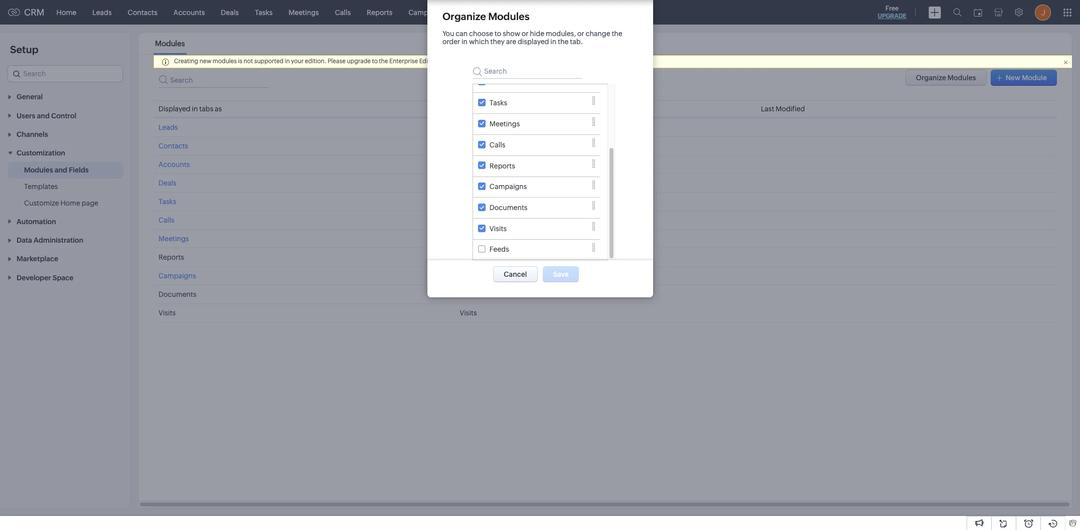 Task type: describe. For each thing, give the bounding box(es) containing it.
customization button
[[0, 144, 130, 162]]

modules,
[[546, 30, 576, 38]]

crm link
[[8, 7, 44, 18]]

new module button
[[991, 70, 1057, 86]]

order
[[442, 38, 460, 46]]

Search text field
[[473, 61, 583, 79]]

are
[[506, 38, 516, 46]]

customization
[[17, 149, 65, 157]]

displayed in tabs as
[[159, 105, 222, 113]]

creating new modules is not supported in your edition. please upgrade to the enterprise edition.
[[174, 58, 441, 65]]

in right "order"
[[462, 38, 468, 46]]

1 horizontal spatial the
[[558, 38, 569, 46]]

please
[[328, 58, 346, 65]]

module inside new module button
[[1022, 74, 1047, 82]]

home inside customization region
[[60, 199, 80, 207]]

you can choose to show or hide modules, or change the order in which they are displayed in the tab.
[[442, 30, 622, 46]]

0 vertical spatial meetings link
[[281, 0, 327, 24]]

templates
[[24, 183, 58, 191]]

1 or from the left
[[522, 30, 528, 38]]

new module
[[1006, 74, 1047, 82]]

0 vertical spatial contacts link
[[120, 0, 166, 24]]

documents inside 'documents' link
[[462, 8, 500, 16]]

search element
[[948, 0, 968, 25]]

1 horizontal spatial contacts
[[159, 142, 188, 150]]

profile image
[[1035, 4, 1051, 20]]

0 horizontal spatial the
[[379, 58, 388, 65]]

profile element
[[1029, 0, 1057, 24]]

2 horizontal spatial leads
[[460, 123, 479, 131]]

modules and fields
[[24, 166, 89, 174]]

0 horizontal spatial campaigns link
[[159, 272, 196, 280]]

1 vertical spatial contacts link
[[159, 142, 188, 150]]

2 horizontal spatial contacts
[[460, 142, 490, 150]]

as
[[215, 105, 222, 113]]

edition.
[[305, 58, 327, 65]]

Search text field
[[159, 70, 269, 88]]

1 vertical spatial accounts link
[[159, 161, 190, 169]]

create menu element
[[923, 0, 948, 24]]

documents link
[[454, 0, 508, 24]]

1 vertical spatial meetings link
[[159, 235, 189, 243]]

reports link
[[359, 0, 401, 24]]

supported
[[254, 58, 284, 65]]

projects link
[[541, 0, 584, 24]]

in left 'tabs'
[[192, 105, 198, 113]]

hide
[[530, 30, 544, 38]]

customization region
[[0, 162, 130, 212]]

1 horizontal spatial tasks link
[[247, 0, 281, 24]]

customize home page
[[24, 199, 98, 207]]

modules link
[[154, 39, 187, 48]]

upgrade
[[878, 13, 907, 20]]

1 horizontal spatial leads link
[[159, 123, 178, 131]]

feeds
[[488, 245, 509, 254]]

new
[[1006, 74, 1021, 82]]

0 vertical spatial home
[[57, 8, 76, 16]]

modules and fields link
[[24, 165, 89, 175]]

calendar image
[[974, 8, 983, 16]]

1 vertical spatial deals link
[[159, 179, 176, 187]]

module name
[[460, 105, 505, 113]]

tabs
[[199, 105, 213, 113]]

upgrade
[[347, 58, 371, 65]]

0 horizontal spatial calls link
[[159, 216, 174, 224]]



Task type: locate. For each thing, give the bounding box(es) containing it.
home left page
[[60, 199, 80, 207]]

1 horizontal spatial module
[[1022, 74, 1047, 82]]

modules up templates
[[24, 166, 53, 174]]

tasks link
[[247, 0, 281, 24], [159, 198, 176, 206]]

last
[[761, 105, 775, 113]]

tab.
[[570, 38, 583, 46]]

the
[[612, 30, 622, 38], [558, 38, 569, 46], [379, 58, 388, 65]]

can
[[456, 30, 468, 38]]

0 vertical spatial tasks link
[[247, 0, 281, 24]]

page
[[82, 199, 98, 207]]

the right change
[[612, 30, 622, 38]]

0 horizontal spatial meetings link
[[159, 235, 189, 243]]

contacts up modules link
[[128, 8, 158, 16]]

1 horizontal spatial meetings link
[[281, 0, 327, 24]]

edition.
[[419, 58, 441, 65]]

reports
[[367, 8, 393, 16], [490, 162, 515, 170], [159, 253, 184, 261], [460, 253, 485, 261]]

modules up show
[[488, 11, 530, 22]]

module left name
[[460, 105, 484, 113]]

meetings
[[289, 8, 319, 16], [490, 120, 520, 128], [159, 235, 189, 243], [460, 235, 490, 243]]

contacts link
[[120, 0, 166, 24], [159, 142, 188, 150]]

0 horizontal spatial tasks link
[[159, 198, 176, 206]]

module right the new
[[1022, 74, 1047, 82]]

2 horizontal spatial the
[[612, 30, 622, 38]]

campaigns link
[[401, 0, 454, 24], [159, 272, 196, 280]]

0 vertical spatial to
[[495, 30, 501, 38]]

displayed
[[518, 38, 549, 46]]

choose
[[469, 30, 493, 38]]

0 vertical spatial deals link
[[213, 0, 247, 24]]

leads link
[[84, 0, 120, 24], [159, 123, 178, 131]]

calls link
[[327, 0, 359, 24], [159, 216, 174, 224]]

contacts link up modules link
[[120, 0, 166, 24]]

accounts link
[[166, 0, 213, 24], [159, 161, 190, 169]]

meetings link
[[281, 0, 327, 24], [159, 235, 189, 243]]

1 horizontal spatial deals link
[[213, 0, 247, 24]]

leads down displayed
[[159, 123, 178, 131]]

modules up creating at the top left of the page
[[155, 39, 185, 48]]

visits
[[516, 8, 533, 16], [490, 225, 507, 233], [159, 309, 176, 317], [460, 309, 477, 317]]

contacts inside "link"
[[128, 8, 158, 16]]

1 horizontal spatial modules
[[155, 39, 185, 48]]

modules for modules and fields
[[24, 166, 53, 174]]

leads right home link in the top of the page
[[92, 8, 112, 16]]

0 horizontal spatial deals link
[[159, 179, 176, 187]]

1 horizontal spatial to
[[495, 30, 501, 38]]

0 vertical spatial modules
[[488, 11, 530, 22]]

visits link
[[508, 0, 541, 24]]

1 vertical spatial leads link
[[159, 123, 178, 131]]

1 horizontal spatial leads
[[159, 123, 178, 131]]

1 horizontal spatial or
[[577, 30, 584, 38]]

modules
[[488, 11, 530, 22], [155, 39, 185, 48], [24, 166, 53, 174]]

home right crm
[[57, 8, 76, 16]]

leads down module name
[[460, 123, 479, 131]]

module
[[1022, 74, 1047, 82], [460, 105, 484, 113]]

home link
[[48, 0, 84, 24]]

your
[[291, 58, 304, 65]]

to left show
[[495, 30, 501, 38]]

organize
[[442, 11, 486, 22]]

1 vertical spatial home
[[60, 199, 80, 207]]

projects
[[549, 8, 576, 16]]

None button
[[906, 70, 987, 86], [493, 266, 538, 283], [906, 70, 987, 86], [493, 266, 538, 283]]

1 vertical spatial module
[[460, 105, 484, 113]]

the left the tab.
[[558, 38, 569, 46]]

contacts down displayed
[[159, 142, 188, 150]]

1 vertical spatial campaigns link
[[159, 272, 196, 280]]

to inside you can choose to show or hide modules, or change the order in which they are displayed in the tab.
[[495, 30, 501, 38]]

2 horizontal spatial modules
[[488, 11, 530, 22]]

0 horizontal spatial modules
[[24, 166, 53, 174]]

setup
[[10, 44, 38, 55]]

0 horizontal spatial module
[[460, 105, 484, 113]]

0 horizontal spatial leads link
[[84, 0, 120, 24]]

in left your
[[285, 58, 290, 65]]

the left enterprise at the left of the page
[[379, 58, 388, 65]]

not
[[244, 58, 253, 65]]

show
[[503, 30, 520, 38]]

home
[[57, 8, 76, 16], [60, 199, 80, 207]]

and
[[55, 166, 67, 174]]

name
[[486, 105, 505, 113]]

is
[[238, 58, 242, 65]]

1 horizontal spatial campaigns link
[[401, 0, 454, 24]]

customize home page link
[[24, 198, 98, 208]]

documents
[[462, 8, 500, 16], [490, 204, 527, 212], [159, 291, 197, 299], [460, 291, 498, 299]]

or left change
[[577, 30, 584, 38]]

0 horizontal spatial or
[[522, 30, 528, 38]]

modules for modules
[[155, 39, 185, 48]]

organize modules
[[442, 11, 530, 22]]

contacts link down displayed
[[159, 142, 188, 150]]

enterprise
[[389, 58, 418, 65]]

modules inside 'link'
[[24, 166, 53, 174]]

campaigns
[[409, 8, 446, 16], [490, 183, 527, 191], [159, 272, 196, 280], [460, 272, 497, 280]]

to right upgrade
[[372, 58, 378, 65]]

in right hide
[[550, 38, 556, 46]]

search image
[[954, 8, 962, 17]]

leads
[[92, 8, 112, 16], [159, 123, 178, 131], [460, 123, 479, 131]]

0 vertical spatial leads link
[[84, 0, 120, 24]]

2 or from the left
[[577, 30, 584, 38]]

0 vertical spatial calls link
[[327, 0, 359, 24]]

1 horizontal spatial calls link
[[327, 0, 359, 24]]

customize
[[24, 199, 59, 207]]

free upgrade
[[878, 5, 907, 20]]

last modified
[[761, 105, 805, 113]]

1 vertical spatial tasks link
[[159, 198, 176, 206]]

deals link
[[213, 0, 247, 24], [159, 179, 176, 187]]

new
[[200, 58, 211, 65]]

contacts down module name
[[460, 142, 490, 150]]

crm
[[24, 7, 44, 18]]

change
[[586, 30, 610, 38]]

1 vertical spatial calls link
[[159, 216, 174, 224]]

contacts
[[128, 8, 158, 16], [159, 142, 188, 150], [460, 142, 490, 150]]

or
[[522, 30, 528, 38], [577, 30, 584, 38]]

0 vertical spatial module
[[1022, 74, 1047, 82]]

0 horizontal spatial leads
[[92, 8, 112, 16]]

templates link
[[24, 182, 58, 192]]

0 horizontal spatial contacts
[[128, 8, 158, 16]]

creating
[[174, 58, 198, 65]]

create menu image
[[929, 6, 942, 18]]

accounts inside accounts link
[[174, 8, 205, 16]]

to
[[495, 30, 501, 38], [372, 58, 378, 65]]

modified
[[776, 105, 805, 113]]

1 vertical spatial to
[[372, 58, 378, 65]]

deals
[[221, 8, 239, 16], [490, 78, 507, 86], [159, 179, 176, 187], [460, 179, 478, 187]]

0 vertical spatial accounts link
[[166, 0, 213, 24]]

0 horizontal spatial to
[[372, 58, 378, 65]]

which
[[469, 38, 489, 46]]

they
[[490, 38, 505, 46]]

0 vertical spatial campaigns link
[[401, 0, 454, 24]]

or left hide
[[522, 30, 528, 38]]

in
[[462, 38, 468, 46], [550, 38, 556, 46], [285, 58, 290, 65], [192, 105, 198, 113]]

calls
[[335, 8, 351, 16], [490, 141, 505, 149], [159, 216, 174, 224], [460, 216, 476, 224]]

free
[[886, 5, 899, 12]]

accounts
[[174, 8, 205, 16], [159, 161, 190, 169], [460, 161, 491, 169]]

2 vertical spatial modules
[[24, 166, 53, 174]]

you
[[442, 30, 454, 38]]

fields
[[69, 166, 89, 174]]

1 vertical spatial modules
[[155, 39, 185, 48]]

tasks
[[255, 8, 273, 16], [490, 99, 507, 107], [159, 198, 176, 206], [460, 198, 478, 206]]

displayed
[[159, 105, 191, 113]]

modules
[[213, 58, 237, 65]]



Task type: vqa. For each thing, say whether or not it's contained in the screenshot.


